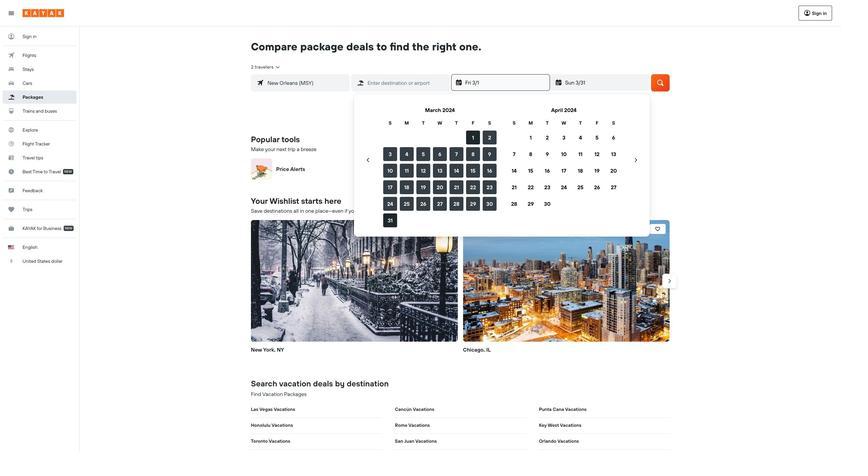 Task type: vqa. For each thing, say whether or not it's contained in the screenshot.
left grid
yes



Task type: locate. For each thing, give the bounding box(es) containing it.
2 grid from the left
[[506, 102, 622, 229]]

1 horizontal spatial grid
[[506, 102, 622, 229]]

navigation menu image
[[8, 10, 15, 16]]

End date field
[[565, 78, 649, 87]]

grid
[[382, 102, 498, 229], [506, 102, 622, 229]]

0 horizontal spatial grid
[[382, 102, 498, 229]]

row
[[382, 119, 498, 127], [506, 119, 622, 127], [382, 129, 498, 146], [506, 129, 622, 146], [382, 146, 498, 162], [506, 146, 622, 162], [382, 162, 498, 179], [506, 162, 622, 179], [382, 179, 498, 196], [506, 179, 622, 196], [382, 196, 498, 212], [506, 196, 622, 212], [382, 212, 498, 229]]

start date calendar input element
[[362, 102, 642, 229]]



Task type: describe. For each thing, give the bounding box(es) containing it.
1 grid from the left
[[382, 102, 498, 229]]

forward image
[[666, 278, 673, 284]]

united states (english) image
[[8, 245, 14, 249]]

chicago, il element
[[463, 220, 670, 342]]

Origin input text field
[[264, 78, 349, 88]]

Start date field
[[465, 78, 550, 87]]

Destination input text field
[[364, 78, 449, 88]]

new york, ny element
[[251, 220, 458, 342]]

your wishlist starts here carousel region
[[248, 217, 677, 365]]



